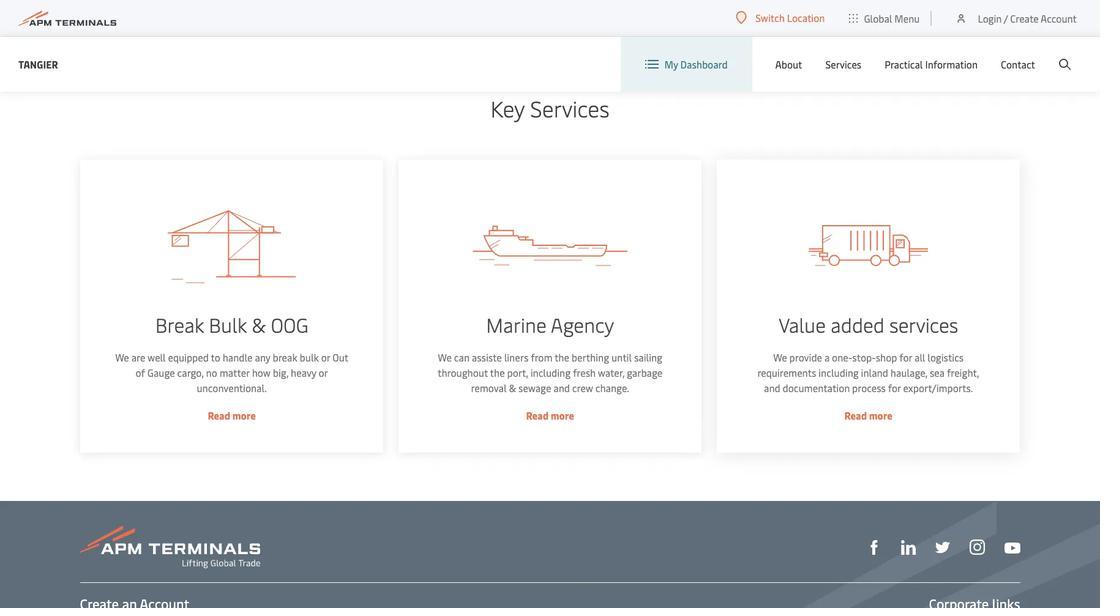 Task type: describe. For each thing, give the bounding box(es) containing it.
all
[[915, 351, 925, 364]]

provide
[[790, 351, 822, 364]]

marine
[[486, 312, 546, 338]]

added
[[831, 312, 885, 338]]

matter
[[219, 366, 249, 380]]

switch location
[[756, 11, 825, 24]]

unconventional.
[[196, 381, 267, 395]]

global
[[864, 11, 892, 25]]

process
[[852, 381, 886, 395]]

are
[[131, 351, 145, 364]]

more for bulk
[[232, 409, 255, 422]]

break
[[272, 351, 297, 364]]

about button
[[775, 37, 802, 92]]

read more for added
[[845, 409, 893, 422]]

key
[[491, 93, 525, 123]]

out
[[332, 351, 348, 364]]

we can assiste liners from the berthing until sailing throughout the port, including  fresh water, garbage removal & sewage and crew change.
[[438, 351, 662, 395]]

instagram link
[[969, 539, 985, 556]]

twitter image
[[935, 541, 950, 555]]

0 vertical spatial or
[[321, 351, 330, 364]]

0 vertical spatial the
[[555, 351, 569, 364]]

/
[[1004, 11, 1008, 25]]

my dashboard
[[665, 58, 728, 71]]

bulk
[[299, 351, 319, 364]]

0 horizontal spatial &
[[251, 312, 266, 338]]

one-
[[832, 351, 852, 364]]

information
[[925, 58, 978, 71]]

garbage
[[627, 366, 662, 380]]

crew
[[572, 381, 593, 395]]

practical information
[[885, 58, 978, 71]]

throughout
[[438, 366, 488, 380]]

and inside "we provide a one-stop-shop for all logistics requirements including inland haulage, sea freight, and documentation process for export/imports."
[[764, 381, 780, 395]]

assiste
[[472, 351, 502, 364]]

services button
[[826, 37, 861, 92]]

handle
[[222, 351, 252, 364]]

including inside we can assiste liners from the berthing until sailing throughout the port, including  fresh water, garbage removal & sewage and crew change.
[[530, 366, 571, 380]]

can
[[454, 351, 469, 364]]

to
[[211, 351, 220, 364]]

practical
[[885, 58, 923, 71]]

requirements
[[758, 366, 816, 380]]

oog
[[271, 312, 308, 338]]

well
[[147, 351, 165, 364]]

linkedin__x28_alt_x29__3_ link
[[901, 539, 916, 555]]

heavy
[[291, 366, 316, 380]]

from
[[531, 351, 552, 364]]

big,
[[273, 366, 288, 380]]

fresh
[[573, 366, 596, 380]]

youtube image
[[1004, 543, 1020, 554]]

liners
[[504, 351, 528, 364]]

global menu
[[864, 11, 920, 25]]

create
[[1010, 11, 1039, 25]]

shop
[[876, 351, 897, 364]]

account
[[1041, 11, 1077, 25]]

export/imports.
[[903, 381, 973, 395]]

tangier link
[[18, 57, 58, 72]]

apm_icons_v3_deep sea vessel image
[[433, 204, 667, 287]]

break
[[155, 312, 204, 338]]

you tube link
[[1004, 540, 1020, 555]]

apmt footer logo image
[[80, 526, 260, 569]]

value added services
[[779, 312, 958, 338]]

water,
[[598, 366, 624, 380]]

login
[[978, 11, 1002, 25]]

more for agency
[[551, 409, 574, 422]]

bulk
[[209, 312, 246, 338]]

read for agency
[[526, 409, 548, 422]]

1 vertical spatial or
[[318, 366, 328, 380]]

practical information button
[[885, 37, 978, 92]]

& inside we can assiste liners from the berthing until sailing throughout the port, including  fresh water, garbage removal & sewage and crew change.
[[509, 381, 516, 395]]

read more for bulk
[[208, 409, 255, 422]]

how
[[252, 366, 270, 380]]



Task type: vqa. For each thing, say whether or not it's contained in the screenshot.
API
no



Task type: locate. For each thing, give the bounding box(es) containing it.
2 horizontal spatial read
[[845, 409, 867, 422]]

location
[[787, 11, 825, 24]]

&
[[251, 312, 266, 338], [509, 381, 516, 395]]

contact button
[[1001, 37, 1035, 92]]

2 read more from the left
[[526, 409, 574, 422]]

1 horizontal spatial services
[[826, 58, 861, 71]]

3 more from the left
[[869, 409, 893, 422]]

read more down process at the right bottom
[[845, 409, 893, 422]]

sewage
[[518, 381, 551, 395]]

documentation
[[783, 381, 850, 395]]

0 horizontal spatial read
[[208, 409, 230, 422]]

we left the are at the left bottom
[[115, 351, 129, 364]]

read down unconventional.
[[208, 409, 230, 422]]

login / create account
[[978, 11, 1077, 25]]

gauge
[[147, 366, 175, 380]]

until
[[611, 351, 632, 364]]

the
[[555, 351, 569, 364], [490, 366, 505, 380]]

1 horizontal spatial read more
[[526, 409, 574, 422]]

1 read from the left
[[208, 409, 230, 422]]

removal
[[471, 381, 506, 395]]

we are well equipped to handle any break bulk or out of gauge cargo, no matter how big, heavy or unconventional.
[[115, 351, 348, 395]]

& down port,
[[509, 381, 516, 395]]

the up removal
[[490, 366, 505, 380]]

1 read more from the left
[[208, 409, 255, 422]]

0 vertical spatial &
[[251, 312, 266, 338]]

read for added
[[845, 409, 867, 422]]

read more down unconventional.
[[208, 409, 255, 422]]

shape link
[[867, 539, 881, 555]]

2 we from the left
[[438, 351, 452, 364]]

1 horizontal spatial &
[[509, 381, 516, 395]]

agency
[[551, 312, 614, 338]]

1 vertical spatial services
[[530, 93, 610, 123]]

0 horizontal spatial we
[[115, 351, 129, 364]]

a
[[825, 351, 830, 364]]

including down the from
[[530, 366, 571, 380]]

berthing
[[572, 351, 609, 364]]

apm_icons_v3_transport image
[[751, 204, 986, 287]]

freight,
[[947, 366, 979, 380]]

linkedin image
[[901, 541, 916, 555]]

1 vertical spatial the
[[490, 366, 505, 380]]

marine agency
[[486, 312, 614, 338]]

apm_icons_v3_quay &amp; marine image
[[114, 204, 349, 287]]

sea
[[930, 366, 945, 380]]

0 horizontal spatial and
[[553, 381, 570, 395]]

and inside we can assiste liners from the berthing until sailing throughout the port, including  fresh water, garbage removal & sewage and crew change.
[[553, 381, 570, 395]]

my dashboard button
[[645, 37, 728, 92]]

read more
[[208, 409, 255, 422], [526, 409, 574, 422], [845, 409, 893, 422]]

no
[[206, 366, 217, 380]]

we for marine agency
[[438, 351, 452, 364]]

1 horizontal spatial the
[[555, 351, 569, 364]]

equipped
[[168, 351, 208, 364]]

switch
[[756, 11, 785, 24]]

1 horizontal spatial we
[[438, 351, 452, 364]]

inland
[[861, 366, 888, 380]]

or left out
[[321, 351, 330, 364]]

0 horizontal spatial read more
[[208, 409, 255, 422]]

3 we from the left
[[773, 351, 787, 364]]

we up "requirements"
[[773, 351, 787, 364]]

haulage,
[[891, 366, 928, 380]]

global menu button
[[837, 0, 932, 36]]

we for value added services
[[773, 351, 787, 364]]

more
[[232, 409, 255, 422], [551, 409, 574, 422], [869, 409, 893, 422]]

& left oog
[[251, 312, 266, 338]]

1 horizontal spatial and
[[764, 381, 780, 395]]

break bulk & oog
[[155, 312, 308, 338]]

instagram image
[[969, 540, 985, 556]]

more down process at the right bottom
[[869, 409, 893, 422]]

2 horizontal spatial more
[[869, 409, 893, 422]]

read more for agency
[[526, 409, 574, 422]]

tangier
[[18, 57, 58, 71]]

2 horizontal spatial we
[[773, 351, 787, 364]]

port,
[[507, 366, 528, 380]]

we provide a one-stop-shop for all logistics requirements including inland haulage, sea freight, and documentation process for export/imports.
[[758, 351, 979, 395]]

including down one-
[[819, 366, 859, 380]]

1 horizontal spatial more
[[551, 409, 574, 422]]

change.
[[595, 381, 629, 395]]

1 horizontal spatial read
[[526, 409, 548, 422]]

more down crew
[[551, 409, 574, 422]]

we inside "we provide a one-stop-shop for all logistics requirements including inland haulage, sea freight, and documentation process for export/imports."
[[773, 351, 787, 364]]

1 we from the left
[[115, 351, 129, 364]]

the right the from
[[555, 351, 569, 364]]

1 more from the left
[[232, 409, 255, 422]]

more down unconventional.
[[232, 409, 255, 422]]

of
[[135, 366, 145, 380]]

logistics
[[928, 351, 964, 364]]

read for bulk
[[208, 409, 230, 422]]

about
[[775, 58, 802, 71]]

3 read from the left
[[845, 409, 867, 422]]

0 horizontal spatial the
[[490, 366, 505, 380]]

any
[[255, 351, 270, 364]]

key services
[[491, 93, 610, 123]]

1 vertical spatial for
[[888, 381, 901, 395]]

switch location button
[[736, 11, 825, 24]]

1 including from the left
[[530, 366, 571, 380]]

2 read from the left
[[526, 409, 548, 422]]

my
[[665, 58, 678, 71]]

1 and from the left
[[553, 381, 570, 395]]

or right heavy
[[318, 366, 328, 380]]

facebook image
[[867, 541, 881, 555]]

dashboard
[[680, 58, 728, 71]]

3 read more from the left
[[845, 409, 893, 422]]

for left all
[[900, 351, 912, 364]]

for down haulage,
[[888, 381, 901, 395]]

including inside "we provide a one-stop-shop for all logistics requirements including inland haulage, sea freight, and documentation process for export/imports."
[[819, 366, 859, 380]]

2 horizontal spatial read more
[[845, 409, 893, 422]]

services
[[826, 58, 861, 71], [530, 93, 610, 123]]

0 horizontal spatial more
[[232, 409, 255, 422]]

0 horizontal spatial including
[[530, 366, 571, 380]]

we left can
[[438, 351, 452, 364]]

1 horizontal spatial including
[[819, 366, 859, 380]]

and
[[553, 381, 570, 395], [764, 381, 780, 395]]

0 vertical spatial services
[[826, 58, 861, 71]]

we for break bulk & oog
[[115, 351, 129, 364]]

or
[[321, 351, 330, 364], [318, 366, 328, 380]]

more for added
[[869, 409, 893, 422]]

login / create account link
[[955, 0, 1077, 36]]

we inside the we are well equipped to handle any break bulk or out of gauge cargo, no matter how big, heavy or unconventional.
[[115, 351, 129, 364]]

read down sewage
[[526, 409, 548, 422]]

menu
[[895, 11, 920, 25]]

2 more from the left
[[551, 409, 574, 422]]

0 vertical spatial for
[[900, 351, 912, 364]]

cargo,
[[177, 366, 203, 380]]

and down "requirements"
[[764, 381, 780, 395]]

2 and from the left
[[764, 381, 780, 395]]

we inside we can assiste liners from the berthing until sailing throughout the port, including  fresh water, garbage removal & sewage and crew change.
[[438, 351, 452, 364]]

read
[[208, 409, 230, 422], [526, 409, 548, 422], [845, 409, 867, 422]]

contact
[[1001, 58, 1035, 71]]

1 vertical spatial &
[[509, 381, 516, 395]]

0 horizontal spatial services
[[530, 93, 610, 123]]

fill 44 link
[[935, 539, 950, 555]]

stop-
[[852, 351, 876, 364]]

and left crew
[[553, 381, 570, 395]]

read more down sewage
[[526, 409, 574, 422]]

read down process at the right bottom
[[845, 409, 867, 422]]

we
[[115, 351, 129, 364], [438, 351, 452, 364], [773, 351, 787, 364]]

sailing
[[634, 351, 662, 364]]

value
[[779, 312, 826, 338]]

2 including from the left
[[819, 366, 859, 380]]

services
[[890, 312, 958, 338]]



